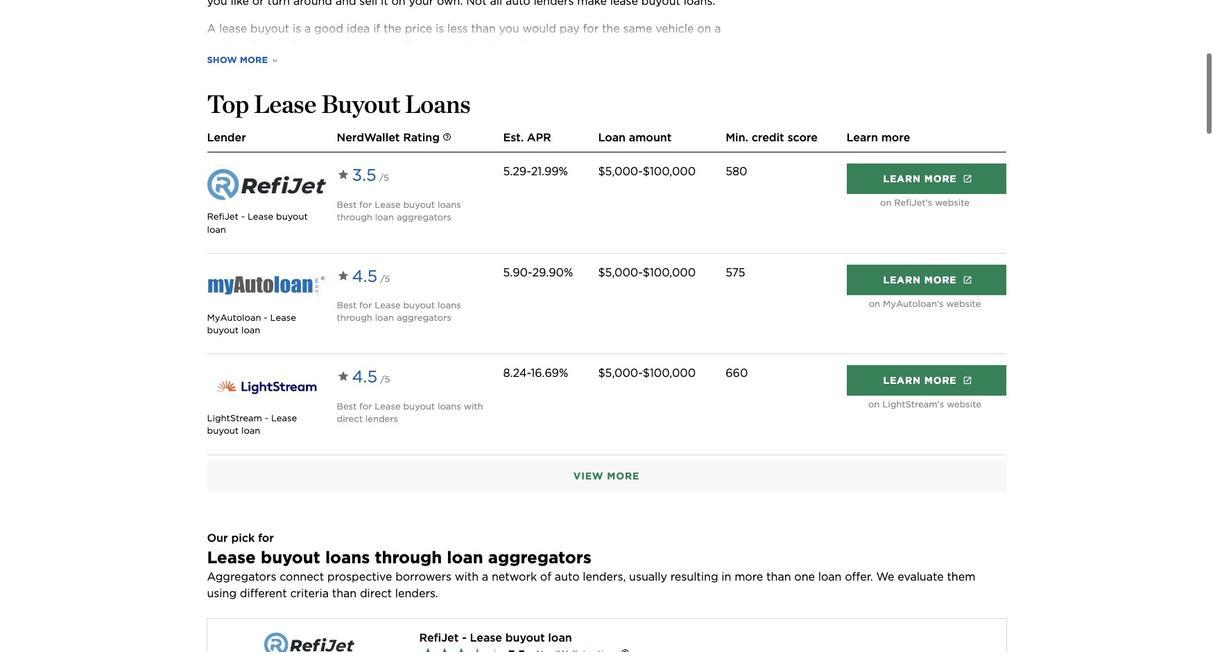 Task type: locate. For each thing, give the bounding box(es) containing it.
2 vertical spatial $5,000-
[[598, 367, 643, 380]]

with inside best for lease buyout loans with direct lenders
[[464, 401, 483, 412]]

0 horizontal spatial refijet
[[207, 212, 238, 222]]

2 vertical spatial learn more link
[[846, 366, 1006, 396]]

- for 5.29-21.99%
[[241, 212, 245, 222]]

0 horizontal spatial rated 3.5 out of 5 stars element
[[337, 164, 492, 188]]

0 vertical spatial website
[[935, 198, 970, 208]]

0 vertical spatial learn more link
[[846, 164, 1006, 194]]

- inside myautoloan - lease buyout loan
[[264, 313, 267, 323]]

5.90-29.90%
[[503, 266, 573, 279]]

2 rated 4.5 out of 5 stars element from the top
[[337, 366, 492, 389]]

loans
[[405, 89, 471, 119]]

2 vertical spatial website
[[947, 400, 981, 410]]

through
[[337, 212, 372, 223], [337, 313, 372, 323], [375, 548, 442, 568]]

$100,000 left 660
[[643, 367, 696, 380]]

1 vertical spatial refijet - lease buyout loan
[[419, 632, 572, 645]]

1 vertical spatial learn more button
[[846, 265, 1006, 295]]

myautoloan image
[[207, 265, 326, 306]]

learn
[[846, 131, 878, 144], [883, 174, 921, 185], [883, 275, 921, 286], [883, 375, 921, 386]]

loans
[[438, 200, 461, 210], [438, 300, 461, 311], [438, 401, 461, 412], [325, 548, 370, 568]]

0 vertical spatial refijet image
[[207, 164, 326, 206]]

loan amount
[[598, 131, 672, 145]]

1 vertical spatial rated 3.5 out of 5 stars element
[[508, 647, 525, 653]]

1 vertical spatial through
[[337, 313, 372, 323]]

buyout
[[403, 200, 435, 210], [276, 212, 308, 222], [403, 300, 435, 311], [207, 325, 239, 336], [403, 401, 435, 412], [207, 426, 239, 437], [261, 548, 320, 568], [505, 632, 545, 645]]

4.5 for 5.90-29.90%
[[352, 266, 377, 286]]

0 vertical spatial best for lease buyout loans through loan aggregators
[[337, 200, 461, 223]]

lease
[[254, 89, 316, 119], [375, 200, 401, 210], [248, 212, 273, 222], [375, 300, 401, 311], [270, 313, 296, 323], [375, 401, 401, 412], [271, 413, 297, 424], [207, 548, 256, 568], [470, 632, 502, 645]]

1 vertical spatial direct
[[360, 587, 392, 600]]

learn more for 660
[[883, 375, 957, 386]]

myautoloan - lease buyout loan
[[207, 313, 296, 336]]

more
[[881, 131, 910, 144], [924, 174, 957, 185], [924, 275, 957, 286], [924, 375, 957, 386], [607, 471, 640, 482], [735, 570, 763, 584]]

3 best from the top
[[337, 401, 357, 412]]

amount
[[629, 131, 672, 145]]

website right myautoloan's
[[946, 299, 981, 309]]

more right view
[[607, 471, 640, 482]]

1 vertical spatial best for lease buyout loans through loan aggregators
[[337, 300, 461, 323]]

learn for 575
[[883, 275, 921, 286]]

2 best for lease buyout loans through loan aggregators from the top
[[337, 300, 461, 323]]

2 $5,000- from the top
[[598, 266, 643, 279]]

2 4.5 from the top
[[352, 367, 377, 387]]

website right lightstream's at right bottom
[[947, 400, 981, 410]]

0 horizontal spatial than
[[332, 587, 357, 600]]

0 vertical spatial learn more button
[[846, 164, 1006, 194]]

best
[[337, 200, 357, 210], [337, 300, 357, 311], [337, 401, 357, 412]]

direct down 'prospective'
[[360, 587, 392, 600]]

0 vertical spatial $5,000-$100,000
[[598, 165, 696, 179]]

min.
[[726, 131, 748, 145]]

top lease buyout loans
[[207, 89, 471, 119]]

refijet - lease buyout loan up 3.5 stars image
[[419, 632, 572, 645]]

660
[[726, 367, 748, 380]]

show more
[[207, 55, 268, 66]]

best inside best for lease buyout loans with direct lenders
[[337, 401, 357, 412]]

1 vertical spatial $5,000-$100,000
[[598, 266, 696, 279]]

rated 4.5 out of 5 stars element
[[337, 265, 492, 289], [337, 366, 492, 389]]

direct left lenders
[[337, 414, 363, 424]]

1 vertical spatial refijet image
[[264, 630, 354, 653]]

refijet - lease buyout loan up myautoloan image at top left
[[207, 212, 308, 235]]

buyout inside myautoloan - lease buyout loan
[[207, 325, 239, 336]]

2 best from the top
[[337, 300, 357, 311]]

learn more button up on myautoloan's website on the top right of page
[[846, 265, 1006, 295]]

0 vertical spatial 4.5
[[352, 266, 377, 286]]

0 vertical spatial with
[[464, 401, 483, 412]]

for
[[359, 200, 372, 210], [359, 300, 372, 311], [359, 401, 372, 412], [258, 532, 274, 545]]

- inside lightstream - lease buyout loan
[[265, 413, 268, 424]]

best for 8.24-16.69%
[[337, 401, 357, 412]]

3 learn more button from the top
[[846, 366, 1006, 396]]

learn more button up on lightstream's website
[[846, 366, 1006, 396]]

learn for 660
[[883, 375, 921, 386]]

1 horizontal spatial refijet - lease buyout loan
[[419, 632, 572, 645]]

on refijet's website
[[880, 198, 970, 208]]

3 learn more link from the top
[[846, 366, 1006, 396]]

1 vertical spatial /5
[[380, 274, 390, 284]]

1 best for lease buyout loans through loan aggregators from the top
[[337, 200, 461, 223]]

0 vertical spatial refijet
[[207, 212, 238, 222]]

0 vertical spatial direct
[[337, 414, 363, 424]]

$5,000- for 21.99%
[[598, 165, 643, 179]]

direct
[[337, 414, 363, 424], [360, 587, 392, 600]]

8.24-16.69%
[[503, 367, 568, 380]]

lightstream - lease buyout loan
[[207, 413, 297, 437]]

2 learn more button from the top
[[846, 265, 1006, 295]]

2 vertical spatial $100,000
[[643, 367, 696, 380]]

3 $5,000-$100,000 from the top
[[598, 367, 696, 380]]

- for 8.24-16.69%
[[265, 413, 268, 424]]

$5,000-$100,000
[[598, 165, 696, 179], [598, 266, 696, 279], [598, 367, 696, 380]]

refijet image
[[207, 164, 326, 206], [264, 630, 354, 653]]

learn for 580
[[883, 174, 921, 185]]

1 4.5 link from the top
[[337, 265, 380, 289]]

1 vertical spatial best
[[337, 300, 357, 311]]

2 learn more link from the top
[[846, 265, 1006, 295]]

0 vertical spatial refijet - lease buyout loan
[[207, 212, 308, 235]]

direct inside our pick for lease buyout loans through loan aggregators aggregators connect prospective borrowers with a network of auto lenders, usually resulting in more than one loan offer. we evaluate them using different criteria than direct lenders.
[[360, 587, 392, 600]]

loans for 8.24-
[[438, 401, 461, 412]]

lease inside our pick for lease buyout loans through loan aggregators aggregators connect prospective borrowers with a network of auto lenders, usually resulting in more than one loan offer. we evaluate them using different criteria than direct lenders.
[[207, 548, 256, 568]]

learn more button up on refijet's website
[[846, 164, 1006, 194]]

1 vertical spatial refijet
[[419, 632, 459, 645]]

more right in
[[735, 570, 763, 584]]

0 vertical spatial than
[[766, 570, 791, 584]]

1 $5,000-$100,000 from the top
[[598, 165, 696, 179]]

1 vertical spatial rated 4.5 out of 5 stars element
[[337, 366, 492, 389]]

direct inside best for lease buyout loans with direct lenders
[[337, 414, 363, 424]]

$100,000 down amount
[[643, 165, 696, 179]]

one
[[794, 570, 815, 584]]

learn up myautoloan's
[[883, 275, 921, 286]]

rated 3.5 out of 5 stars element containing 3.5
[[337, 164, 492, 188]]

2 vertical spatial aggregators
[[488, 548, 591, 568]]

website right refijet's
[[935, 198, 970, 208]]

2 vertical spatial through
[[375, 548, 442, 568]]

best for lease buyout loans through loan aggregators
[[337, 200, 461, 223], [337, 300, 461, 323]]

3 $5,000- from the top
[[598, 367, 643, 380]]

0 vertical spatial $100,000
[[643, 165, 696, 179]]

learn more link up on refijet's website
[[846, 164, 1006, 194]]

1 vertical spatial learn more link
[[846, 265, 1006, 295]]

learn more
[[846, 131, 910, 144], [883, 174, 957, 185], [883, 275, 957, 286], [883, 375, 957, 386]]

lease inside myautoloan - lease buyout loan
[[270, 313, 296, 323]]

0 vertical spatial aggregators
[[397, 212, 451, 223]]

aggregators
[[397, 212, 451, 223], [397, 313, 451, 323], [488, 548, 591, 568]]

learn up lightstream's at right bottom
[[883, 375, 921, 386]]

1 vertical spatial $100,000
[[643, 266, 696, 279]]

4.5
[[352, 266, 377, 286], [352, 367, 377, 387]]

lenders
[[365, 414, 398, 424]]

2 vertical spatial /5
[[380, 375, 390, 385]]

lender button
[[207, 130, 246, 147]]

learn more link up on lightstream's website
[[846, 366, 1006, 396]]

for inside best for lease buyout loans with direct lenders
[[359, 401, 372, 412]]

/5
[[379, 173, 389, 183], [380, 274, 390, 284], [380, 375, 390, 385]]

0 vertical spatial 4.5 link
[[337, 265, 380, 289]]

view more button
[[207, 461, 1006, 491]]

learn more link
[[846, 164, 1006, 194], [846, 265, 1006, 295], [846, 366, 1006, 396]]

2 $5,000-$100,000 from the top
[[598, 266, 696, 279]]

2 vertical spatial learn more button
[[846, 366, 1006, 396]]

aggregators for 4.5
[[397, 313, 451, 323]]

1 $100,000 from the top
[[643, 165, 696, 179]]

$100,000 left 575
[[643, 266, 696, 279]]

learn more link for 580
[[846, 164, 1006, 194]]

our pick for lease buyout loans through loan aggregators aggregators connect prospective borrowers with a network of auto lenders, usually resulting in more than one loan offer. we evaluate them using different criteria than direct lenders.
[[207, 532, 975, 600]]

than down 'prospective'
[[332, 587, 357, 600]]

refijet's
[[894, 198, 932, 208]]

on for 575
[[869, 299, 880, 309]]

show more button
[[207, 54, 280, 67]]

0 vertical spatial through
[[337, 212, 372, 223]]

buyout inside best for lease buyout loans with direct lenders
[[403, 401, 435, 412]]

1 horizontal spatial rated 3.5 out of 5 stars element
[[508, 647, 525, 653]]

on left refijet's
[[880, 198, 891, 208]]

3.5 stars image
[[419, 647, 502, 653]]

learn more button for 660
[[846, 366, 1006, 396]]

1 learn more button from the top
[[846, 164, 1006, 194]]

1 vertical spatial 4.5 link
[[337, 366, 380, 389]]

rated 3.5 out of 5 stars element
[[337, 164, 492, 188], [508, 647, 525, 653]]

with inside our pick for lease buyout loans through loan aggregators aggregators connect prospective borrowers with a network of auto lenders, usually resulting in more than one loan offer. we evaluate them using different criteria than direct lenders.
[[455, 570, 479, 584]]

on lightstream's website
[[868, 400, 981, 410]]

2 vertical spatial best
[[337, 401, 357, 412]]

learn more link for 575
[[846, 265, 1006, 295]]

loan inside lightstream - lease buyout loan
[[241, 426, 260, 437]]

on left myautoloan's
[[869, 299, 880, 309]]

1 best from the top
[[337, 200, 357, 210]]

$100,000 for 580
[[643, 165, 696, 179]]

$5,000- for 16.69%
[[598, 367, 643, 380]]

1 $5,000- from the top
[[598, 165, 643, 179]]

on myautoloan's website
[[869, 299, 981, 309]]

than left one
[[766, 570, 791, 584]]

auto
[[555, 570, 579, 584]]

on
[[880, 198, 891, 208], [869, 299, 880, 309], [868, 400, 880, 410]]

aggregators for 3.5
[[397, 212, 451, 223]]

/5 for 5.29-21.99%
[[379, 173, 389, 183]]

learn more button
[[846, 164, 1006, 194], [846, 265, 1006, 295], [846, 366, 1006, 396]]

more inside our pick for lease buyout loans through loan aggregators aggregators connect prospective borrowers with a network of auto lenders, usually resulting in more than one loan offer. we evaluate them using different criteria than direct lenders.
[[735, 570, 763, 584]]

refijet - lease buyout loan
[[207, 212, 308, 235], [419, 632, 572, 645]]

0 vertical spatial /5
[[379, 173, 389, 183]]

1 4.5 from the top
[[352, 266, 377, 286]]

16.69%
[[531, 367, 568, 380]]

for for 8.24-
[[359, 401, 372, 412]]

8.24-
[[503, 367, 531, 380]]

0 vertical spatial $5,000-
[[598, 165, 643, 179]]

1 vertical spatial $5,000-
[[598, 266, 643, 279]]

$5,000-
[[598, 165, 643, 179], [598, 266, 643, 279], [598, 367, 643, 380]]

myautoloan's
[[883, 299, 944, 309]]

1 vertical spatial aggregators
[[397, 313, 451, 323]]

refijet image down lender button
[[207, 164, 326, 206]]

1 vertical spatial with
[[455, 570, 479, 584]]

0 horizontal spatial refijet - lease buyout loan
[[207, 212, 308, 235]]

0 vertical spatial rated 3.5 out of 5 stars element
[[337, 164, 492, 188]]

3 $100,000 from the top
[[643, 367, 696, 380]]

best for 5.29-21.99%
[[337, 200, 357, 210]]

- for 5.90-29.90%
[[264, 313, 267, 323]]

for for 5.90-
[[359, 300, 372, 311]]

lender
[[207, 131, 246, 145]]

in
[[722, 570, 731, 584]]

myautoloan
[[207, 313, 261, 323]]

1 learn more link from the top
[[846, 164, 1006, 194]]

rated 3.5 out of 5 stars element right 3.5 stars image
[[508, 647, 525, 653]]

website for 660
[[947, 400, 981, 410]]

-
[[241, 212, 245, 222], [264, 313, 267, 323], [265, 413, 268, 424], [462, 632, 467, 645]]

$100,000
[[643, 165, 696, 179], [643, 266, 696, 279], [643, 367, 696, 380]]

1 vertical spatial website
[[946, 299, 981, 309]]

learn more button for 575
[[846, 265, 1006, 295]]

rated 4.5 out of 5 stars element for 5.90-
[[337, 265, 492, 289]]

learn more link up on myautoloan's website on the top right of page
[[846, 265, 1006, 295]]

3.5
[[352, 165, 376, 185]]

1 rated 4.5 out of 5 stars element from the top
[[337, 265, 492, 289]]

buyout inside lightstream - lease buyout loan
[[207, 426, 239, 437]]

apr
[[527, 131, 551, 145]]

top
[[207, 89, 249, 119]]

0 vertical spatial rated 4.5 out of 5 stars element
[[337, 265, 492, 289]]

refijet image down criteria
[[264, 630, 354, 653]]

min. credit score
[[726, 131, 818, 145]]

credit
[[752, 131, 784, 145]]

refijet
[[207, 212, 238, 222], [419, 632, 459, 645]]

29.90%
[[532, 266, 573, 279]]

2 vertical spatial $5,000-$100,000
[[598, 367, 696, 380]]

1 vertical spatial on
[[869, 299, 880, 309]]

website
[[935, 198, 970, 208], [946, 299, 981, 309], [947, 400, 981, 410]]

est. apr
[[503, 131, 551, 145]]

1 horizontal spatial than
[[766, 570, 791, 584]]

lease inside refijet - lease buyout loan
[[248, 212, 273, 222]]

1 vertical spatial 4.5
[[352, 367, 377, 387]]

learn right the score
[[846, 131, 878, 144]]

than
[[766, 570, 791, 584], [332, 587, 357, 600]]

4.5 link for 8.24-16.69%
[[337, 366, 380, 389]]

0 vertical spatial on
[[880, 198, 891, 208]]

learn up refijet's
[[883, 174, 921, 185]]

on left lightstream's at right bottom
[[868, 400, 880, 410]]

loan
[[375, 212, 394, 223], [207, 224, 226, 235], [375, 313, 394, 323], [241, 325, 260, 336], [241, 426, 260, 437], [447, 548, 483, 568], [818, 570, 842, 584], [548, 632, 572, 645]]

nerdwallet rating info image
[[621, 649, 630, 653]]

0 vertical spatial best
[[337, 200, 357, 210]]

4.5 link
[[337, 265, 380, 289], [337, 366, 380, 389]]

network
[[492, 570, 537, 584]]

2 vertical spatial on
[[868, 400, 880, 410]]

2 4.5 link from the top
[[337, 366, 380, 389]]

with
[[464, 401, 483, 412], [455, 570, 479, 584]]

loans inside best for lease buyout loans with direct lenders
[[438, 401, 461, 412]]

rated 3.5 out of 5 stars element down rating
[[337, 164, 492, 188]]

a
[[482, 570, 488, 584]]

best for lease buyout loans with direct lenders
[[337, 401, 483, 424]]

lenders,
[[583, 570, 626, 584]]

2 $100,000 from the top
[[643, 266, 696, 279]]

more up refijet's
[[881, 131, 910, 144]]



Task type: describe. For each thing, give the bounding box(es) containing it.
aggregators
[[207, 570, 276, 584]]

pick
[[231, 532, 255, 545]]

$100,000 for 575
[[643, 266, 696, 279]]

more up on refijet's website
[[924, 174, 957, 185]]

different
[[240, 587, 287, 600]]

more up on myautoloan's website on the top right of page
[[924, 275, 957, 286]]

nerdwallet rating image
[[442, 133, 451, 142]]

website for 580
[[935, 198, 970, 208]]

$5,000-$100,000 for 8.24-16.69%
[[598, 367, 696, 380]]

loan
[[598, 131, 626, 145]]

more up on lightstream's website
[[924, 375, 957, 386]]

$5,000-$100,000 for 5.29-21.99%
[[598, 165, 696, 179]]

our
[[207, 532, 228, 545]]

through for 4.5
[[337, 313, 372, 323]]

est.
[[503, 131, 524, 145]]

$100,000 for 660
[[643, 367, 696, 380]]

best for lease buyout loans through loan aggregators for 4.5
[[337, 300, 461, 323]]

4.5 for 8.24-16.69%
[[352, 367, 377, 387]]

more
[[240, 55, 268, 66]]

lightstream
[[207, 413, 262, 424]]

we
[[876, 570, 894, 584]]

1 horizontal spatial refijet
[[419, 632, 459, 645]]

borrowers
[[395, 570, 451, 584]]

lenders.
[[395, 587, 438, 600]]

$5,000- for 29.90%
[[598, 266, 643, 279]]

lightstream image
[[207, 366, 326, 407]]

view
[[573, 471, 604, 482]]

for for 5.29-
[[359, 200, 372, 210]]

lease inside best for lease buyout loans with direct lenders
[[375, 401, 401, 412]]

learn more for 575
[[883, 275, 957, 286]]

aggregators inside our pick for lease buyout loans through loan aggregators aggregators connect prospective borrowers with a network of auto lenders, usually resulting in more than one loan offer. we evaluate them using different criteria than direct lenders.
[[488, 548, 591, 568]]

nerdwallet rating
[[337, 131, 440, 145]]

learn more link for 660
[[846, 366, 1006, 396]]

criteria
[[290, 587, 329, 600]]

offer.
[[845, 570, 873, 584]]

lease inside lightstream - lease buyout loan
[[271, 413, 297, 424]]

resulting
[[670, 570, 718, 584]]

usually
[[629, 570, 667, 584]]

loans inside our pick for lease buyout loans through loan aggregators aggregators connect prospective borrowers with a network of auto lenders, usually resulting in more than one loan offer. we evaluate them using different criteria than direct lenders.
[[325, 548, 370, 568]]

lightstream's
[[882, 400, 944, 410]]

connect
[[280, 570, 324, 584]]

3.5 link
[[337, 164, 379, 188]]

5.90-
[[503, 266, 532, 279]]

4.5 link for 5.90-29.90%
[[337, 265, 380, 289]]

website for 575
[[946, 299, 981, 309]]

/5 for 5.90-29.90%
[[380, 274, 390, 284]]

buyout
[[321, 89, 400, 119]]

loans for 5.29-
[[438, 200, 461, 210]]

min. credit score button
[[726, 130, 818, 147]]

21.99%
[[531, 165, 568, 179]]

best for 5.90-29.90%
[[337, 300, 357, 311]]

prospective
[[327, 570, 392, 584]]

best for lease buyout loans through loan aggregators for 3.5
[[337, 200, 461, 223]]

$5,000-$100,000 for 5.90-29.90%
[[598, 266, 696, 279]]

5.29-
[[503, 165, 531, 179]]

through inside our pick for lease buyout loans through loan aggregators aggregators connect prospective borrowers with a network of auto lenders, usually resulting in more than one loan offer. we evaluate them using different criteria than direct lenders.
[[375, 548, 442, 568]]

575
[[726, 266, 745, 279]]

nerdwallet
[[337, 131, 400, 145]]

est. apr button
[[503, 130, 551, 147]]

5.29-21.99%
[[503, 165, 568, 179]]

show
[[207, 55, 237, 66]]

evaluate
[[898, 570, 944, 584]]

rated 4.5 out of 5 stars element for 8.24-
[[337, 366, 492, 389]]

through for 3.5
[[337, 212, 372, 223]]

1 vertical spatial than
[[332, 587, 357, 600]]

/5 for 8.24-16.69%
[[380, 375, 390, 385]]

using
[[207, 587, 237, 600]]

view more
[[573, 471, 640, 482]]

of
[[540, 570, 551, 584]]

loan inside myautoloan - lease buyout loan
[[241, 325, 260, 336]]

loans for 5.90-
[[438, 300, 461, 311]]

buyout inside our pick for lease buyout loans through loan aggregators aggregators connect prospective borrowers with a network of auto lenders, usually resulting in more than one loan offer. we evaluate them using different criteria than direct lenders.
[[261, 548, 320, 568]]

learn more button for 580
[[846, 164, 1006, 194]]

learn more for 580
[[883, 174, 957, 185]]

score
[[788, 131, 818, 145]]

nerdwallet rating button
[[337, 130, 451, 147]]

580
[[726, 165, 747, 179]]

on for 580
[[880, 198, 891, 208]]

on for 660
[[868, 400, 880, 410]]

for inside our pick for lease buyout loans through loan aggregators aggregators connect prospective borrowers with a network of auto lenders, usually resulting in more than one loan offer. we evaluate them using different criteria than direct lenders.
[[258, 532, 274, 545]]

them
[[947, 570, 975, 584]]

rating
[[403, 131, 440, 145]]

loan amount button
[[598, 130, 672, 147]]

more inside view more button
[[607, 471, 640, 482]]



Task type: vqa. For each thing, say whether or not it's contained in the screenshot.
"myautoloan's"
yes



